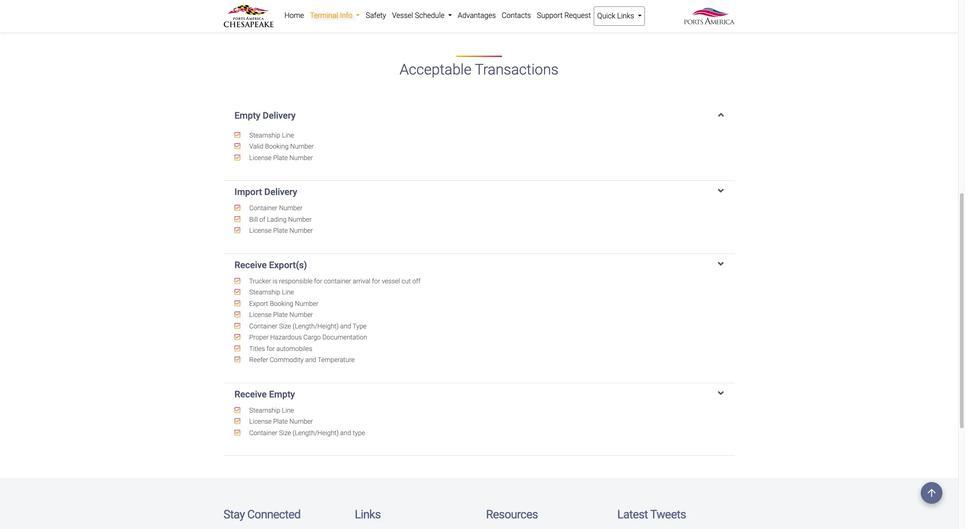 Task type: locate. For each thing, give the bounding box(es) containing it.
import delivery
[[235, 187, 297, 198]]

0 vertical spatial links
[[617, 12, 634, 20]]

reefer inside tab list
[[249, 357, 268, 365]]

booking right export
[[270, 300, 293, 308]]

receive down titles
[[235, 389, 267, 400]]

1 horizontal spatial is
[[507, 13, 513, 21]]

2 vertical spatial line
[[282, 407, 294, 415]]

2 vertical spatial angle down image
[[718, 260, 724, 269]]

empty down commodity
[[269, 389, 295, 400]]

license down receive empty
[[249, 418, 272, 426]]

1 horizontal spatial reefer
[[486, 2, 507, 10]]

and up documentation
[[340, 323, 351, 331]]

booking for export
[[270, 300, 293, 308]]

reefer down titles
[[249, 357, 268, 365]]

go to top image
[[921, 483, 943, 505]]

2 (length/height) from the top
[[293, 430, 339, 438]]

0 vertical spatial container
[[249, 205, 278, 213]]

safety
[[366, 11, 386, 20]]

3 line from the top
[[282, 407, 294, 415]]

1 angle down image from the top
[[718, 110, 724, 119]]

delivery
[[263, 110, 296, 121], [264, 187, 297, 198]]

license down of
[[249, 227, 272, 235]]

receive empty
[[235, 389, 295, 400]]

container for container size (length/height) and type
[[249, 323, 278, 331]]

license plate number up container size (length/height) and type at the left bottom of page
[[248, 418, 313, 426]]

angle down image inside empty delivery link
[[718, 110, 724, 119]]

1 vertical spatial line
[[282, 289, 294, 297]]

cutoff
[[486, 13, 505, 21]]

2 receive from the top
[[235, 389, 267, 400]]

steamship up valid
[[249, 132, 280, 140]]

license plate number down export booking number
[[248, 312, 313, 319]]

reefer up cutoff
[[486, 2, 507, 10]]

for
[[314, 278, 322, 286], [372, 278, 380, 286], [267, 345, 275, 353]]

1 vertical spatial delivery
[[264, 187, 297, 198]]

1 vertical spatial booking
[[270, 300, 293, 308]]

size up hazardous
[[279, 323, 291, 331]]

plate down export booking number
[[273, 312, 288, 319]]

2 size from the top
[[279, 430, 291, 438]]

plate up container size (length/height) and type at the left bottom of page
[[273, 418, 288, 426]]

is right trucker
[[273, 278, 278, 286]]

receive for receive export(s)
[[235, 260, 267, 271]]

3 license from the top
[[249, 312, 272, 319]]

(length/height) up cargo
[[293, 323, 339, 331]]

1 license from the top
[[249, 154, 272, 162]]

2 vertical spatial steamship line
[[248, 407, 294, 415]]

1 horizontal spatial empty
[[269, 389, 295, 400]]

steamship
[[249, 132, 280, 140], [249, 289, 280, 297], [249, 407, 280, 415]]

0 vertical spatial size
[[279, 323, 291, 331]]

for right arrival
[[372, 278, 380, 286]]

tab list
[[224, 101, 735, 457]]

www.emodal.com link
[[647, 13, 706, 21]]

angle down image inside receive export(s) link
[[718, 260, 724, 269]]

3 license plate number from the top
[[248, 312, 313, 319]]

empty up valid
[[235, 110, 261, 121]]

1 steamship line from the top
[[248, 132, 294, 140]]

0 vertical spatial line
[[282, 132, 294, 140]]

0 vertical spatial steamship line
[[248, 132, 294, 140]]

size for container size (length/height) and type
[[279, 323, 291, 331]]

0 horizontal spatial is
[[273, 278, 278, 286]]

4 plate from the top
[[273, 418, 288, 426]]

vessel schedule
[[392, 11, 447, 20]]

www.emodal.com
[[647, 13, 706, 21]]

license plate number
[[248, 154, 313, 162], [248, 227, 313, 235], [248, 312, 313, 319], [248, 418, 313, 426]]

1 receive from the top
[[235, 260, 267, 271]]

delivery up valid booking number
[[263, 110, 296, 121]]

trucking company & truck driver access -
[[618, 2, 725, 21]]

16:00
[[514, 13, 533, 21]]

license plate number down bill of lading number
[[248, 227, 313, 235]]

container up proper
[[249, 323, 278, 331]]

(length/height) left type
[[293, 430, 339, 438]]

and inside reefer receiving and delivering cutoff is
[[540, 2, 552, 10]]

0 horizontal spatial reefer
[[249, 357, 268, 365]]

2 license plate number from the top
[[248, 227, 313, 235]]

line
[[282, 132, 294, 140], [282, 289, 294, 297], [282, 407, 294, 415]]

container for container number
[[249, 205, 278, 213]]

safety link
[[363, 6, 389, 25]]

and
[[540, 2, 552, 10], [340, 323, 351, 331], [305, 357, 316, 365], [340, 430, 351, 438]]

reefer receiving and delivering cutoff is
[[486, 2, 584, 21]]

stay
[[224, 508, 245, 522]]

license plate number down valid booking number
[[248, 154, 313, 162]]

3 steamship from the top
[[249, 407, 280, 415]]

&
[[680, 2, 685, 10]]

0 horizontal spatial for
[[267, 345, 275, 353]]

line down receive empty
[[282, 407, 294, 415]]

2 vertical spatial steamship
[[249, 407, 280, 415]]

container up of
[[249, 205, 278, 213]]

of
[[260, 216, 265, 224]]

0 vertical spatial delivery
[[263, 110, 296, 121]]

3 container from the top
[[249, 430, 278, 438]]

1 (length/height) from the top
[[293, 323, 339, 331]]

(length/height) for type
[[293, 323, 339, 331]]

2 line from the top
[[282, 289, 294, 297]]

2 steamship line from the top
[[248, 289, 294, 297]]

links
[[617, 12, 634, 20], [355, 508, 381, 522]]

3 plate from the top
[[273, 312, 288, 319]]

1 steamship from the top
[[249, 132, 280, 140]]

responsible
[[279, 278, 313, 286]]

tweets
[[650, 508, 686, 522]]

1 license plate number from the top
[[248, 154, 313, 162]]

resources
[[486, 508, 538, 522]]

container
[[249, 205, 278, 213], [249, 323, 278, 331], [249, 430, 278, 438]]

export(s)
[[269, 260, 307, 271]]

size down receive empty
[[279, 430, 291, 438]]

quick
[[598, 12, 616, 20]]

0 vertical spatial reefer
[[486, 2, 507, 10]]

0 vertical spatial is
[[507, 13, 513, 21]]

container down receive empty
[[249, 430, 278, 438]]

cargo
[[304, 334, 321, 342]]

receive up trucker
[[235, 260, 267, 271]]

request
[[565, 11, 591, 20]]

0 vertical spatial (length/height)
[[293, 323, 339, 331]]

and up support
[[540, 2, 552, 10]]

plate down valid booking number
[[273, 154, 288, 162]]

license
[[249, 154, 272, 162], [249, 227, 272, 235], [249, 312, 272, 319], [249, 418, 272, 426]]

steamship line down receive empty
[[248, 407, 294, 415]]

1 vertical spatial (length/height)
[[293, 430, 339, 438]]

terminal info link
[[307, 6, 363, 25]]

3 steamship line from the top
[[248, 407, 294, 415]]

1 vertical spatial links
[[355, 508, 381, 522]]

1 horizontal spatial links
[[617, 12, 634, 20]]

2 angle down image from the top
[[718, 187, 724, 196]]

steamship line
[[248, 132, 294, 140], [248, 289, 294, 297], [248, 407, 294, 415]]

1 vertical spatial container
[[249, 323, 278, 331]]

line up valid booking number
[[282, 132, 294, 140]]

home
[[285, 11, 304, 20]]

tab list containing empty delivery
[[224, 101, 735, 457]]

steamship for delivery
[[249, 132, 280, 140]]

steamship down trucker
[[249, 289, 280, 297]]

titles
[[249, 345, 265, 353]]

reefer
[[486, 2, 507, 10], [249, 357, 268, 365]]

1 size from the top
[[279, 323, 291, 331]]

vessel
[[382, 278, 400, 286]]

2 container from the top
[[249, 323, 278, 331]]

plate
[[273, 154, 288, 162], [273, 227, 288, 235], [273, 312, 288, 319], [273, 418, 288, 426]]

angle down image
[[718, 110, 724, 119], [718, 187, 724, 196], [718, 260, 724, 269]]

0 vertical spatial angle down image
[[718, 110, 724, 119]]

delivery up "container number"
[[264, 187, 297, 198]]

0 horizontal spatial links
[[355, 508, 381, 522]]

and left type
[[340, 430, 351, 438]]

vessel schedule link
[[389, 6, 455, 25]]

0 vertical spatial steamship
[[249, 132, 280, 140]]

1 vertical spatial steamship
[[249, 289, 280, 297]]

angle down image
[[718, 389, 724, 398]]

license down export
[[249, 312, 272, 319]]

company
[[647, 2, 678, 10]]

booking
[[265, 143, 289, 151], [270, 300, 293, 308]]

1 vertical spatial is
[[273, 278, 278, 286]]

reefer inside reefer receiving and delivering cutoff is
[[486, 2, 507, 10]]

1 vertical spatial angle down image
[[718, 187, 724, 196]]

container for container size (length/height) and type
[[249, 430, 278, 438]]

1 vertical spatial reefer
[[249, 357, 268, 365]]

terminal
[[310, 11, 338, 20]]

booking right valid
[[265, 143, 289, 151]]

2 vertical spatial container
[[249, 430, 278, 438]]

angle down image inside import delivery link
[[718, 187, 724, 196]]

1 vertical spatial receive
[[235, 389, 267, 400]]

receiving
[[509, 2, 538, 10]]

support request link
[[534, 6, 594, 25]]

stay connected
[[224, 508, 301, 522]]

2 license from the top
[[249, 227, 272, 235]]

line up export booking number
[[282, 289, 294, 297]]

cut
[[402, 278, 411, 286]]

0 vertical spatial booking
[[265, 143, 289, 151]]

2 steamship from the top
[[249, 289, 280, 297]]

steamship down receive empty
[[249, 407, 280, 415]]

is
[[507, 13, 513, 21], [273, 278, 278, 286]]

0 vertical spatial receive
[[235, 260, 267, 271]]

is left 16:00
[[507, 13, 513, 21]]

1 vertical spatial steamship line
[[248, 289, 294, 297]]

(length/height)
[[293, 323, 339, 331], [293, 430, 339, 438]]

3 angle down image from the top
[[718, 260, 724, 269]]

for left container
[[314, 278, 322, 286]]

for right titles
[[267, 345, 275, 353]]

size for container size (length/height) and type
[[279, 430, 291, 438]]

size
[[279, 323, 291, 331], [279, 430, 291, 438]]

bill of lading number
[[248, 216, 312, 224]]

1 line from the top
[[282, 132, 294, 140]]

license down valid
[[249, 154, 272, 162]]

1 vertical spatial size
[[279, 430, 291, 438]]

proper
[[249, 334, 269, 342]]

container size (length/height) and type
[[248, 430, 365, 438]]

quick links
[[598, 12, 636, 20]]

plate down bill of lading number
[[273, 227, 288, 235]]

steamship line up valid booking number
[[248, 132, 294, 140]]

delivering
[[553, 2, 584, 10]]

steamship line down trucker
[[248, 289, 294, 297]]

number
[[290, 143, 314, 151], [290, 154, 313, 162], [279, 205, 303, 213], [288, 216, 312, 224], [290, 227, 313, 235], [295, 300, 319, 308], [290, 312, 313, 319], [290, 418, 313, 426]]

access
[[618, 13, 641, 21]]

1 container from the top
[[249, 205, 278, 213]]

0 horizontal spatial empty
[[235, 110, 261, 121]]



Task type: vqa. For each thing, say whether or not it's contained in the screenshot.


Task type: describe. For each thing, give the bounding box(es) containing it.
advantages link
[[455, 6, 499, 25]]

latest tweets
[[618, 508, 686, 522]]

-
[[643, 13, 645, 21]]

transactions
[[475, 61, 559, 79]]

type
[[353, 430, 365, 438]]

1 plate from the top
[[273, 154, 288, 162]]

commodity
[[270, 357, 304, 365]]

import delivery link
[[235, 187, 724, 198]]

(length/height) for type
[[293, 430, 339, 438]]

reefer for reefer receiving and delivering cutoff is
[[486, 2, 507, 10]]

lading
[[267, 216, 287, 224]]

reefer commodity and temperature
[[248, 357, 355, 365]]

contacts link
[[499, 6, 534, 25]]

connected
[[247, 508, 301, 522]]

line for empty
[[282, 407, 294, 415]]

reefer for reefer commodity and temperature
[[249, 357, 268, 365]]

booking for valid
[[265, 143, 289, 151]]

16:00 pm daily.
[[514, 13, 564, 21]]

delivery for import delivery
[[264, 187, 297, 198]]

steamship line for empty
[[248, 407, 294, 415]]

0 vertical spatial empty
[[235, 110, 261, 121]]

steamship line for delivery
[[248, 132, 294, 140]]

schedule
[[415, 11, 445, 20]]

hazardous
[[270, 334, 302, 342]]

home link
[[282, 6, 307, 25]]

support
[[537, 11, 563, 20]]

truck
[[686, 2, 704, 10]]

advantages
[[458, 11, 496, 20]]

contacts
[[502, 11, 531, 20]]

4 license plate number from the top
[[248, 418, 313, 426]]

2 plate from the top
[[273, 227, 288, 235]]

valid
[[249, 143, 264, 151]]

bill
[[249, 216, 258, 224]]

angle down image for receive export(s)
[[718, 260, 724, 269]]

1 horizontal spatial for
[[314, 278, 322, 286]]

export
[[249, 300, 268, 308]]

arrival
[[353, 278, 371, 286]]

acceptable transactions
[[400, 61, 559, 79]]

trucker
[[249, 278, 271, 286]]

receive empty link
[[235, 389, 724, 400]]

daily.
[[547, 13, 564, 21]]

2 horizontal spatial for
[[372, 278, 380, 286]]

titles for automobiles
[[248, 345, 312, 353]]

temperature
[[318, 357, 355, 365]]

proper hazardous cargo documentation
[[248, 334, 367, 342]]

latest
[[618, 508, 648, 522]]

container size (length/height) and type
[[248, 323, 367, 331]]

steamship for empty
[[249, 407, 280, 415]]

documentation
[[323, 334, 367, 342]]

off
[[413, 278, 421, 286]]

acceptable
[[400, 61, 472, 79]]

empty delivery link
[[235, 110, 724, 121]]

angle down image for empty delivery
[[718, 110, 724, 119]]

container number
[[248, 205, 303, 213]]

driver
[[706, 2, 725, 10]]

import
[[235, 187, 262, 198]]

is inside reefer receiving and delivering cutoff is
[[507, 13, 513, 21]]

quick links link
[[594, 6, 645, 26]]

1 vertical spatial empty
[[269, 389, 295, 400]]

delivery for empty delivery
[[263, 110, 296, 121]]

receive export(s) link
[[235, 260, 724, 271]]

trucker is responsible for container arrival for vessel cut off
[[248, 278, 421, 286]]

support request
[[537, 11, 591, 20]]

terminal info
[[310, 11, 354, 20]]

valid booking number
[[248, 143, 314, 151]]

angle down image for import delivery
[[718, 187, 724, 196]]

trucking
[[618, 2, 645, 10]]

container
[[324, 278, 351, 286]]

and down automobiles
[[305, 357, 316, 365]]

vessel
[[392, 11, 413, 20]]

export booking number
[[248, 300, 319, 308]]

4 license from the top
[[249, 418, 272, 426]]

type
[[353, 323, 367, 331]]

pm
[[534, 13, 546, 21]]

info
[[340, 11, 353, 20]]

links inside quick links link
[[617, 12, 634, 20]]

receive export(s)
[[235, 260, 307, 271]]

automobiles
[[276, 345, 312, 353]]

empty delivery
[[235, 110, 296, 121]]

line for delivery
[[282, 132, 294, 140]]

receive for receive empty
[[235, 389, 267, 400]]



